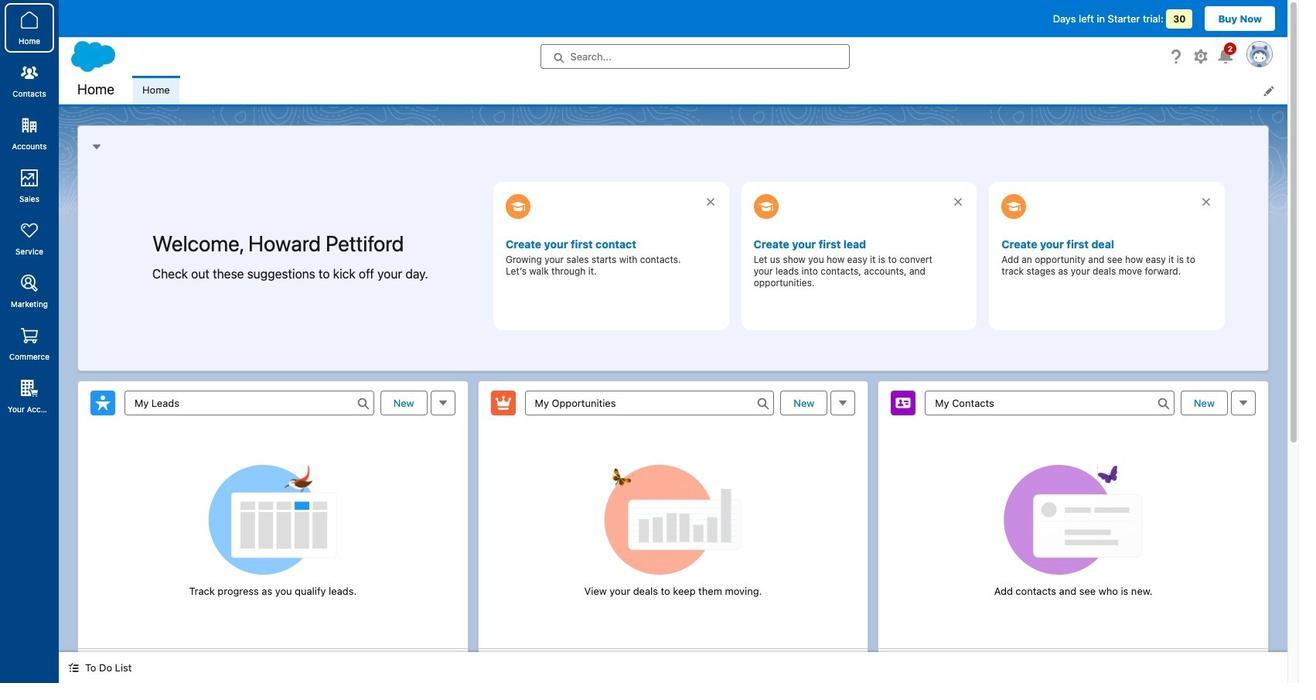 Task type: locate. For each thing, give the bounding box(es) containing it.
Select an Option text field
[[125, 390, 374, 415]]

list
[[133, 76, 1288, 104]]

Select an Option text field
[[525, 390, 775, 415]]



Task type: describe. For each thing, give the bounding box(es) containing it.
text default image
[[68, 662, 79, 673]]



Task type: vqa. For each thing, say whether or not it's contained in the screenshot.
text default image
yes



